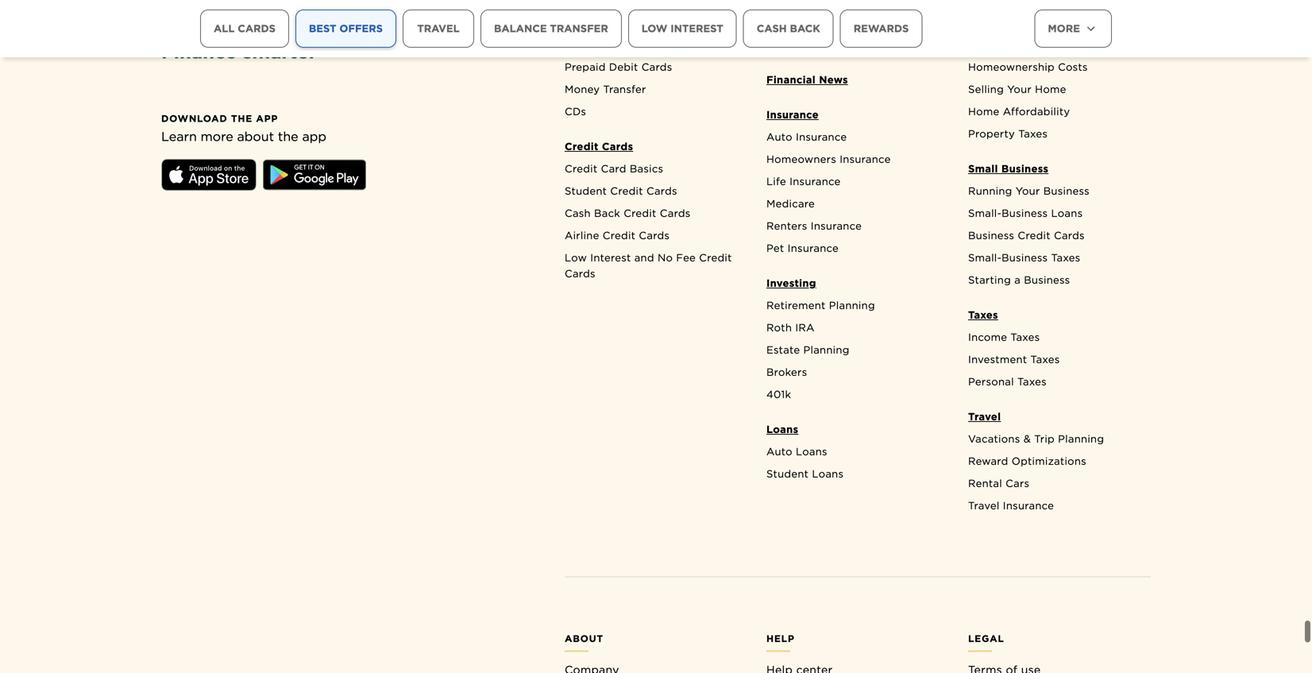 Task type: vqa. For each thing, say whether or not it's contained in the screenshot.
turning 65? when to sign up for medicare and social security link
no



Task type: locate. For each thing, give the bounding box(es) containing it.
0 vertical spatial travel
[[417, 22, 460, 34]]

taxes down "investment taxes"
[[1018, 375, 1047, 388]]

1 vertical spatial the
[[278, 129, 298, 144]]

homeownership costs link
[[961, 59, 1151, 81]]

0 vertical spatial back
[[790, 22, 821, 34]]

travel inside product offers quick filters tab list
[[417, 22, 460, 34]]

financial news link
[[759, 72, 950, 94]]

travel down rental
[[969, 499, 1000, 512]]

estate
[[767, 344, 800, 356]]

pet insurance link
[[759, 240, 950, 263]]

money down the prepaid
[[565, 83, 600, 95]]

0 vertical spatial savings
[[811, 16, 852, 29]]

0 horizontal spatial about
[[237, 129, 274, 144]]

1 vertical spatial transfer
[[603, 83, 646, 95]]

starting a business link
[[961, 272, 1151, 294]]

travel for travel insurance
[[969, 499, 1000, 512]]

student inside student credit cards "link"
[[565, 185, 607, 197]]

small- for small-business taxes
[[969, 251, 1002, 264]]

0 vertical spatial travel link
[[403, 10, 474, 48]]

cards up credit card basics
[[602, 140, 634, 153]]

0 vertical spatial planning
[[829, 299, 876, 311]]

1 vertical spatial planning
[[804, 344, 850, 356]]

offers
[[340, 22, 383, 34]]

planning down the investing link
[[829, 299, 876, 311]]

1 auto from the top
[[767, 131, 793, 143]]

transfer inside "link"
[[603, 83, 646, 95]]

low inside product offers quick filters tab list
[[642, 22, 668, 34]]

low for low interest
[[642, 22, 668, 34]]

low down airline
[[565, 251, 587, 264]]

property taxes link
[[961, 126, 1151, 148]]

credit down cash back credit cards
[[603, 229, 636, 242]]

app up learn more about the app link
[[256, 113, 278, 124]]

1 vertical spatial interest
[[591, 251, 631, 264]]

cards down small-business loans "link"
[[1054, 229, 1085, 242]]

back up airline credit cards
[[594, 207, 621, 219]]

2 homeownership from the top
[[969, 61, 1055, 73]]

the up learn more about the app link
[[231, 113, 253, 124]]

0 horizontal spatial interest
[[591, 251, 631, 264]]

business up running your business
[[1002, 162, 1049, 175]]

low inside low interest and no fee credit cards
[[565, 251, 587, 264]]

planning down ira
[[804, 344, 850, 356]]

low interest and no fee credit cards link
[[557, 250, 748, 288]]

money transfer
[[565, 83, 646, 95]]

1 horizontal spatial interest
[[671, 22, 724, 34]]

interest inside product offers quick filters tab list
[[671, 22, 724, 34]]

business
[[1002, 162, 1049, 175], [1044, 185, 1090, 197], [1002, 207, 1048, 219], [969, 229, 1015, 242], [1002, 251, 1048, 264], [1024, 274, 1071, 286]]

life
[[767, 175, 787, 188]]

transfer inside product offers quick filters tab list
[[550, 22, 608, 34]]

transfer for money transfer
[[603, 83, 646, 95]]

1 horizontal spatial cash
[[757, 22, 787, 34]]

back for cash back credit cards
[[594, 207, 621, 219]]

roth ira link
[[759, 320, 950, 342]]

0 horizontal spatial the
[[231, 113, 253, 124]]

1 horizontal spatial low
[[642, 22, 668, 34]]

no
[[658, 251, 673, 264]]

cash for cash back
[[757, 22, 787, 34]]

retirement planning
[[767, 299, 876, 311]]

loans
[[1052, 207, 1083, 219], [767, 423, 799, 435], [796, 445, 828, 458], [812, 468, 844, 480]]

credit right fee
[[699, 251, 732, 264]]

travel link right 'offers' in the left top of the page
[[403, 10, 474, 48]]

insurance down the auto insurance link in the right of the page
[[840, 153, 891, 165]]

credit cards link
[[557, 139, 748, 161]]

small
[[969, 162, 999, 175]]

401k link
[[759, 387, 950, 409]]

student down card
[[565, 185, 607, 197]]

college
[[767, 16, 807, 29]]

about
[[237, 129, 274, 144], [565, 633, 604, 644]]

low interest link
[[628, 10, 737, 48]]

1 horizontal spatial student
[[767, 468, 809, 480]]

1 horizontal spatial money
[[808, 39, 843, 51]]

1 homeownership from the top
[[969, 39, 1055, 51]]

debit
[[609, 61, 638, 73]]

investment
[[969, 353, 1028, 366]]

insurance down the medicare link
[[811, 220, 862, 232]]

1 vertical spatial app
[[302, 129, 327, 144]]

cards down "credit card basics" link
[[647, 185, 678, 197]]

smarter
[[243, 40, 317, 63]]

1 horizontal spatial the
[[278, 129, 298, 144]]

homeownership down mortgage process
[[969, 39, 1055, 51]]

best offers
[[309, 22, 383, 34]]

rewards link
[[840, 10, 923, 48]]

taxes down business credit cards link
[[1052, 251, 1081, 264]]

money
[[808, 39, 843, 51], [565, 83, 600, 95]]

0 vertical spatial about
[[237, 129, 274, 144]]

taxes for investment taxes
[[1031, 353, 1060, 366]]

credit inside student credit cards "link"
[[611, 185, 643, 197]]

interest
[[671, 22, 724, 34], [591, 251, 631, 264]]

1 horizontal spatial back
[[790, 22, 821, 34]]

1 horizontal spatial travel link
[[961, 409, 1151, 431]]

business credit cards
[[969, 229, 1085, 242]]

loans down running your business link
[[1052, 207, 1083, 219]]

small-business taxes link
[[961, 250, 1151, 272]]

insurance down "renters insurance"
[[788, 242, 839, 254]]

reward
[[969, 455, 1009, 467]]

rental cars link
[[961, 476, 1151, 498]]

1 small- from the top
[[969, 207, 1002, 219]]

small- inside "link"
[[969, 207, 1002, 219]]

rental
[[969, 477, 1003, 489]]

your up small-business loans
[[1016, 185, 1041, 197]]

making money
[[767, 39, 843, 51]]

starting a business
[[969, 274, 1071, 286]]

0 horizontal spatial app
[[256, 113, 278, 124]]

0 vertical spatial interest
[[671, 22, 724, 34]]

college savings
[[767, 16, 852, 29]]

loans inside "link"
[[1052, 207, 1083, 219]]

more
[[201, 129, 233, 144]]

taxes down affordability
[[1019, 128, 1048, 140]]

0 vertical spatial transfer
[[550, 22, 608, 34]]

taxes for property taxes
[[1019, 128, 1048, 140]]

back up making money
[[790, 22, 821, 34]]

1 vertical spatial auto
[[767, 445, 793, 458]]

0 horizontal spatial back
[[594, 207, 621, 219]]

0 vertical spatial auto
[[767, 131, 793, 143]]

interest inside low interest and no fee credit cards
[[591, 251, 631, 264]]

selling your home link
[[961, 81, 1151, 104]]

small-business loans link
[[961, 205, 1151, 228]]

rewards
[[854, 22, 909, 34]]

personal
[[969, 375, 1015, 388]]

homeownership costs
[[969, 61, 1088, 73]]

2 vertical spatial planning
[[1059, 433, 1105, 445]]

planning for retirement planning
[[829, 299, 876, 311]]

insurance for renters insurance
[[811, 220, 862, 232]]

0 vertical spatial student
[[565, 185, 607, 197]]

transfer up the prepaid
[[550, 22, 608, 34]]

best offers link
[[295, 10, 396, 48]]

0 horizontal spatial money
[[565, 83, 600, 95]]

planning up reward optimizations link on the right of the page
[[1059, 433, 1105, 445]]

taxes for income taxes
[[1011, 331, 1040, 343]]

cards down savings link at the top of the page
[[642, 61, 673, 73]]

0 vertical spatial low
[[642, 22, 668, 34]]

1 vertical spatial about
[[565, 633, 604, 644]]

1 vertical spatial cash
[[565, 207, 591, 219]]

2 small- from the top
[[969, 251, 1002, 264]]

home down selling
[[969, 105, 1000, 118]]

low up savings link at the top of the page
[[642, 22, 668, 34]]

0 horizontal spatial home
[[969, 105, 1000, 118]]

credit inside cash back credit cards link
[[624, 207, 657, 219]]

credit down small-business loans
[[1018, 229, 1051, 242]]

app
[[256, 113, 278, 124], [302, 129, 327, 144]]

process
[[1023, 16, 1065, 29]]

credit up cash back credit cards
[[611, 185, 643, 197]]

1 vertical spatial your
[[1016, 185, 1041, 197]]

business up business credit cards
[[1002, 207, 1048, 219]]

small- down running in the right of the page
[[969, 207, 1002, 219]]

homeownership link
[[961, 37, 1151, 59]]

0 vertical spatial the
[[231, 113, 253, 124]]

ira
[[796, 321, 815, 334]]

1 vertical spatial back
[[594, 207, 621, 219]]

insurance up homeowners insurance at the top right
[[796, 131, 847, 143]]

0 horizontal spatial low
[[565, 251, 587, 264]]

travel right 'offers' in the left top of the page
[[417, 22, 460, 34]]

2 vertical spatial travel
[[969, 499, 1000, 512]]

auto
[[767, 131, 793, 143], [767, 445, 793, 458]]

app up get it on google play image
[[302, 129, 327, 144]]

1 vertical spatial student
[[767, 468, 809, 480]]

cash up airline
[[565, 207, 591, 219]]

insurance down homeowners insurance at the top right
[[790, 175, 841, 188]]

travel for bottom travel link
[[969, 410, 1001, 423]]

investing
[[767, 277, 817, 289]]

1 vertical spatial savings
[[565, 39, 606, 51]]

medicare link
[[759, 196, 950, 218]]

0 vertical spatial small-
[[969, 207, 1002, 219]]

your for home
[[1008, 83, 1032, 95]]

student down auto loans
[[767, 468, 809, 480]]

home down homeownership costs link
[[1035, 83, 1067, 95]]

insurance down cars
[[1003, 499, 1055, 512]]

renters insurance
[[767, 220, 862, 232]]

401k
[[767, 388, 792, 400]]

cash up making
[[757, 22, 787, 34]]

college savings link
[[759, 15, 950, 37]]

interest up savings link at the top of the page
[[671, 22, 724, 34]]

download on the app store image
[[161, 159, 257, 191]]

savings up making money
[[811, 16, 852, 29]]

1 vertical spatial homeownership
[[969, 61, 1055, 73]]

1 vertical spatial low
[[565, 251, 587, 264]]

interest down airline credit cards
[[591, 251, 631, 264]]

about inside download the app learn more about the app
[[237, 129, 274, 144]]

student inside student loans link
[[767, 468, 809, 480]]

travel link inside product offers quick filters tab list
[[403, 10, 474, 48]]

cash inside product offers quick filters tab list
[[757, 22, 787, 34]]

small- up starting
[[969, 251, 1002, 264]]

travel up vacations
[[969, 410, 1001, 423]]

savings up the prepaid
[[565, 39, 606, 51]]

1 vertical spatial travel link
[[961, 409, 1151, 431]]

student for credit
[[565, 185, 607, 197]]

money inside "link"
[[565, 83, 600, 95]]

0 vertical spatial cash
[[757, 22, 787, 34]]

taxes up "investment taxes"
[[1011, 331, 1040, 343]]

0 vertical spatial home
[[1035, 83, 1067, 95]]

running your business
[[969, 185, 1090, 197]]

travel
[[417, 22, 460, 34], [969, 410, 1001, 423], [969, 499, 1000, 512]]

0 vertical spatial your
[[1008, 83, 1032, 95]]

all cards link
[[200, 10, 289, 48]]

renters
[[767, 220, 808, 232]]

vacations
[[969, 433, 1021, 445]]

&
[[1024, 433, 1031, 445]]

credit down credit cards
[[565, 162, 598, 175]]

transfer down debit
[[603, 83, 646, 95]]

1 vertical spatial small-
[[969, 251, 1002, 264]]

2 auto from the top
[[767, 445, 793, 458]]

the up get it on google play image
[[278, 129, 298, 144]]

0 horizontal spatial travel link
[[403, 10, 474, 48]]

cards down airline
[[565, 267, 596, 280]]

legal
[[969, 633, 1005, 644]]

auto up student loans
[[767, 445, 793, 458]]

0 horizontal spatial student
[[565, 185, 607, 197]]

planning for estate planning
[[804, 344, 850, 356]]

interest for low interest and no fee credit cards
[[591, 251, 631, 264]]

low for low interest and no fee credit cards
[[565, 251, 587, 264]]

0 vertical spatial money
[[808, 39, 843, 51]]

credit down student credit cards "link"
[[624, 207, 657, 219]]

1 horizontal spatial savings
[[811, 16, 852, 29]]

selling
[[969, 83, 1004, 95]]

your up home affordability
[[1008, 83, 1032, 95]]

auto up homeowners
[[767, 131, 793, 143]]

1 vertical spatial travel
[[969, 410, 1001, 423]]

taxes up income
[[969, 309, 999, 321]]

loans up auto loans
[[767, 423, 799, 435]]

taxes down income taxes link
[[1031, 353, 1060, 366]]

personal taxes link
[[961, 374, 1151, 396]]

insurance for homeowners insurance
[[840, 153, 891, 165]]

credit down cds
[[565, 140, 599, 153]]

auto insurance link
[[759, 129, 950, 151]]

homeownership up selling your home
[[969, 61, 1055, 73]]

the
[[231, 113, 253, 124], [278, 129, 298, 144]]

1 vertical spatial money
[[565, 83, 600, 95]]

low interest
[[642, 22, 724, 34]]

travel link up trip
[[961, 409, 1151, 431]]

0 vertical spatial homeownership
[[969, 39, 1055, 51]]

money down college savings
[[808, 39, 843, 51]]

cards down student credit cards "link"
[[660, 207, 691, 219]]

cards down cash back credit cards link
[[639, 229, 670, 242]]

0 horizontal spatial cash
[[565, 207, 591, 219]]

loans down the auto loans link at the right of page
[[812, 468, 844, 480]]

back inside product offers quick filters tab list
[[790, 22, 821, 34]]

balance
[[494, 22, 547, 34]]



Task type: describe. For each thing, give the bounding box(es) containing it.
homeowners insurance
[[767, 153, 891, 165]]

renters insurance link
[[759, 218, 950, 240]]

brokers link
[[759, 364, 950, 387]]

cards inside "link"
[[602, 140, 634, 153]]

making
[[767, 39, 805, 51]]

checking
[[565, 16, 615, 29]]

rental cars
[[969, 477, 1030, 489]]

and
[[635, 251, 655, 264]]

retirement planning link
[[759, 298, 950, 320]]

planning inside "link"
[[1059, 433, 1105, 445]]

credit card basics link
[[557, 161, 748, 183]]

insurance for life insurance
[[790, 175, 841, 188]]

cash for cash back credit cards
[[565, 207, 591, 219]]

your for business
[[1016, 185, 1041, 197]]

life insurance link
[[759, 174, 950, 196]]

income
[[969, 331, 1008, 343]]

small- for small-business loans
[[969, 207, 1002, 219]]

trip
[[1035, 433, 1055, 445]]

balance transfer
[[494, 22, 608, 34]]

cards inside "link"
[[647, 185, 678, 197]]

cards inside low interest and no fee credit cards
[[565, 267, 596, 280]]

insurance for travel insurance
[[1003, 499, 1055, 512]]

download the app learn more about the app
[[161, 113, 327, 144]]

download
[[161, 113, 228, 124]]

1 horizontal spatial app
[[302, 129, 327, 144]]

finance
[[161, 40, 237, 63]]

affordability
[[1003, 105, 1071, 118]]

cash back link
[[744, 10, 834, 48]]

a
[[1015, 274, 1021, 286]]

mortgage process link
[[961, 15, 1151, 37]]

0 vertical spatial app
[[256, 113, 278, 124]]

estate planning
[[767, 344, 850, 356]]

business up small-business taxes at the right top
[[969, 229, 1015, 242]]

property taxes
[[969, 128, 1048, 140]]

1 horizontal spatial about
[[565, 633, 604, 644]]

travel for travel link within the product offers quick filters tab list
[[417, 22, 460, 34]]

cash back credit cards link
[[557, 205, 748, 228]]

roth
[[767, 321, 792, 334]]

airline credit cards link
[[557, 228, 748, 250]]

1 horizontal spatial home
[[1035, 83, 1067, 95]]

student loans link
[[759, 466, 950, 488]]

medicare
[[767, 197, 815, 210]]

income taxes
[[969, 331, 1040, 343]]

selling your home
[[969, 83, 1067, 95]]

insurance for auto insurance
[[796, 131, 847, 143]]

learn
[[161, 129, 197, 144]]

checking link
[[557, 15, 748, 37]]

best
[[309, 22, 337, 34]]

card
[[601, 162, 627, 175]]

business down small-business taxes link
[[1024, 274, 1071, 286]]

cash back
[[757, 22, 821, 34]]

prepaid
[[565, 61, 606, 73]]

cds link
[[557, 104, 748, 126]]

business down business credit cards
[[1002, 251, 1048, 264]]

interest for low interest
[[671, 22, 724, 34]]

life insurance
[[767, 175, 841, 188]]

cards
[[238, 22, 276, 34]]

credit inside "credit card basics" link
[[565, 162, 598, 175]]

mortgage
[[969, 16, 1020, 29]]

basics
[[630, 162, 664, 175]]

financial news
[[767, 73, 849, 86]]

taxes for personal taxes
[[1018, 375, 1047, 388]]

finance smarter
[[161, 40, 317, 63]]

retirement
[[767, 299, 826, 311]]

roth ira
[[767, 321, 815, 334]]

loans link
[[759, 422, 950, 444]]

insurance link
[[759, 107, 950, 129]]

business credit cards link
[[961, 228, 1151, 250]]

news
[[819, 73, 849, 86]]

homeownership for homeownership costs
[[969, 61, 1055, 73]]

back for cash back
[[790, 22, 821, 34]]

all
[[214, 22, 235, 34]]

insurance up auto insurance
[[767, 108, 819, 121]]

home affordability link
[[961, 104, 1151, 126]]

travel insurance link
[[961, 498, 1151, 520]]

credit inside credit cards "link"
[[565, 140, 599, 153]]

nerdwallet home page image
[[161, 0, 225, 34]]

credit card basics
[[565, 162, 664, 175]]

more button
[[1035, 10, 1112, 48]]

vacations & trip planning
[[969, 433, 1105, 445]]

business down small business link
[[1044, 185, 1090, 197]]

low interest and no fee credit cards
[[565, 251, 732, 280]]

1 vertical spatial home
[[969, 105, 1000, 118]]

get it on google play image
[[263, 159, 366, 191]]

fee
[[677, 251, 696, 264]]

credit inside airline credit cards link
[[603, 229, 636, 242]]

help
[[767, 633, 795, 644]]

business inside "link"
[[1002, 207, 1048, 219]]

auto for auto insurance
[[767, 131, 793, 143]]

student credit cards
[[565, 185, 678, 197]]

auto for auto loans
[[767, 445, 793, 458]]

balance transfer link
[[481, 10, 622, 48]]

savings link
[[557, 37, 748, 59]]

credit inside low interest and no fee credit cards
[[699, 251, 732, 264]]

learn more about the app link
[[161, 129, 327, 144]]

home affordability
[[969, 105, 1071, 118]]

airline
[[565, 229, 600, 242]]

transfer for balance transfer
[[550, 22, 608, 34]]

auto insurance
[[767, 131, 847, 143]]

mortgage process
[[969, 16, 1065, 29]]

homeownership for homeownership
[[969, 39, 1055, 51]]

insurance for pet insurance
[[788, 242, 839, 254]]

0 horizontal spatial savings
[[565, 39, 606, 51]]

small business link
[[961, 161, 1151, 183]]

credit inside business credit cards link
[[1018, 229, 1051, 242]]

student for auto
[[767, 468, 809, 480]]

financial
[[767, 73, 816, 86]]

product offers quick filters tab list
[[200, 10, 981, 92]]

investment taxes link
[[961, 352, 1151, 374]]

personal taxes
[[969, 375, 1047, 388]]

loans up student loans
[[796, 445, 828, 458]]

credit cards
[[565, 140, 634, 153]]

investing link
[[759, 275, 950, 298]]



